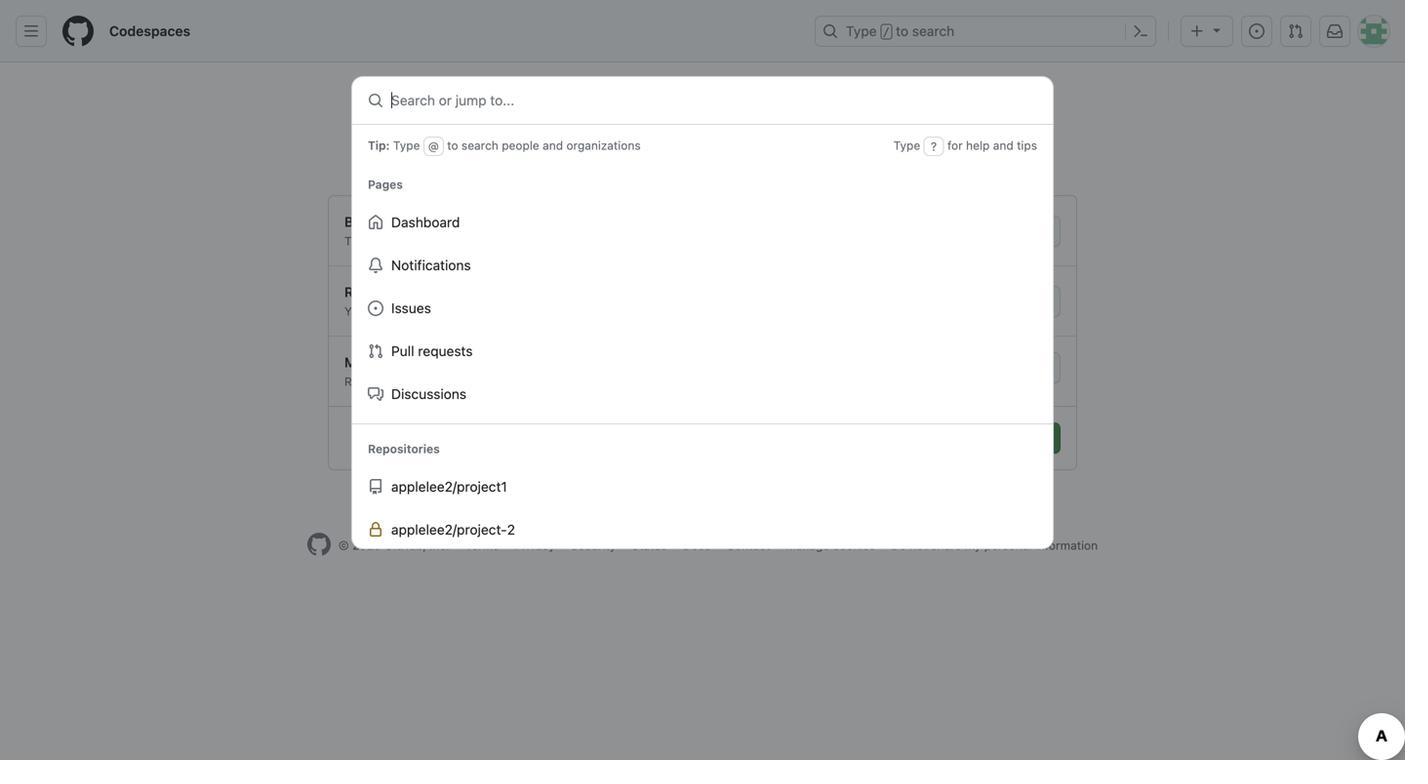 Task type: vqa. For each thing, say whether or not it's contained in the screenshot.
Account element
no



Task type: describe. For each thing, give the bounding box(es) containing it.
type for for help and tips
[[894, 139, 921, 152]]

manage cookies
[[786, 539, 876, 553]]

codespace inside region your codespace will run in the selected region
[[373, 305, 433, 318]]

branch
[[345, 214, 391, 230]]

contact link
[[727, 539, 771, 553]]

manage
[[786, 539, 830, 553]]

machine type resources for your codespace
[[345, 354, 512, 389]]

repositories results list box
[[352, 466, 1054, 595]]

contact
[[727, 539, 771, 553]]

1 horizontal spatial triangle down image
[[1210, 22, 1225, 38]]

type / to search
[[847, 23, 955, 39]]

repo image
[[368, 480, 384, 495]]

information
[[1036, 539, 1099, 553]]

codespace inside machine type resources for your codespace
[[452, 375, 512, 389]]

0 vertical spatial to
[[896, 23, 909, 39]]

status link
[[632, 539, 668, 553]]

my
[[965, 539, 982, 553]]

cookies
[[833, 539, 876, 553]]

do
[[892, 539, 907, 553]]

?
[[931, 140, 937, 154]]

terms
[[466, 539, 499, 553]]

@
[[428, 140, 439, 154]]

2023
[[352, 539, 381, 553]]

lock image
[[368, 523, 384, 538]]

creation
[[540, 234, 585, 248]]

inc.
[[430, 539, 450, 553]]

personal
[[985, 539, 1032, 553]]

issues
[[392, 300, 431, 317]]

status
[[632, 539, 668, 553]]

your
[[345, 305, 370, 318]]

pages results list box
[[352, 201, 1054, 416]]

for for codespace
[[784, 98, 811, 125]]

command palette image
[[1134, 23, 1149, 39]]

region
[[345, 284, 390, 300]]

for for ?
[[948, 139, 963, 152]]

discussions
[[392, 386, 467, 403]]

git pull request image
[[368, 344, 384, 360]]

home image
[[368, 215, 384, 231]]

in
[[479, 305, 489, 318]]

/
[[883, 25, 890, 39]]

will for branch
[[413, 234, 431, 248]]

plus image
[[1190, 23, 1206, 39]]

bell image
[[368, 258, 384, 274]]

region your codespace will run in the selected region
[[345, 284, 599, 318]]

docs link
[[683, 539, 711, 553]]

pull requests
[[392, 343, 473, 360]]

to inside the tip: type @ to search people and organizations
[[447, 139, 458, 152]]

and inside the tip: type @ to search people and organizations
[[543, 139, 563, 152]]

run
[[458, 305, 476, 318]]

machine
[[345, 354, 400, 371]]

create codespace for damo-vilab/i2vgen-xl
[[589, 98, 817, 160]]

codespaces link
[[102, 16, 198, 47]]

© 2023 github, inc.
[[339, 539, 450, 553]]

tip: type @ to search people and organizations
[[368, 139, 641, 154]]

notifications
[[392, 258, 471, 274]]

type ? for help and tips
[[894, 139, 1038, 154]]

privacy
[[515, 539, 555, 553]]

and inside the type ? for help and tips
[[994, 139, 1014, 152]]

type inside the tip: type @ to search people and organizations
[[393, 139, 420, 152]]

codespace inside create codespace for damo-vilab/i2vgen-xl
[[668, 98, 779, 125]]

0 vertical spatial search
[[913, 23, 955, 39]]



Task type: locate. For each thing, give the bounding box(es) containing it.
and
[[543, 139, 563, 152], [994, 139, 1014, 152]]

homepage image left ©
[[307, 533, 331, 557]]

dashboard link
[[360, 201, 1046, 244]]

1 vertical spatial for
[[948, 139, 963, 152]]

help
[[967, 139, 990, 152]]

1 vertical spatial codespace
[[373, 305, 433, 318]]

type
[[847, 23, 877, 39], [393, 139, 420, 152], [894, 139, 921, 152]]

pull requests link
[[360, 330, 1046, 373]]

this
[[345, 234, 368, 248]]

1 horizontal spatial will
[[437, 305, 454, 318]]

type left ?
[[894, 139, 921, 152]]

0 vertical spatial will
[[413, 234, 431, 248]]

vilab/i2vgen-
[[660, 133, 799, 160]]

issues link
[[360, 287, 1046, 330]]

0 horizontal spatial search
[[462, 139, 499, 152]]

1 vertical spatial homepage image
[[307, 533, 331, 557]]

damo-
[[589, 133, 660, 160]]

docs
[[683, 539, 711, 553]]

search left "people"
[[462, 139, 499, 152]]

2
[[507, 522, 516, 538]]

issue opened image down region
[[368, 301, 384, 317]]

2 horizontal spatial for
[[948, 139, 963, 152]]

privacy link
[[515, 539, 555, 553]]

will inside region your codespace will run in the selected region
[[437, 305, 454, 318]]

1 horizontal spatial homepage image
[[307, 533, 331, 557]]

0 horizontal spatial to
[[447, 139, 458, 152]]

type left /
[[847, 23, 877, 39]]

0 vertical spatial homepage image
[[62, 16, 94, 47]]

pages
[[368, 178, 403, 192]]

0 horizontal spatial codespace
[[373, 305, 433, 318]]

0 horizontal spatial type
[[393, 139, 420, 152]]

0 horizontal spatial issue opened image
[[368, 301, 384, 317]]

search image
[[368, 93, 384, 108]]

1 vertical spatial search
[[462, 139, 499, 152]]

comment discussion image
[[368, 387, 384, 403]]

and left tips
[[994, 139, 1014, 152]]

1 horizontal spatial issue opened image
[[1250, 23, 1265, 39]]

2 horizontal spatial type
[[894, 139, 921, 152]]

requests
[[418, 343, 473, 360]]

for up xl
[[784, 98, 811, 125]]

1 and from the left
[[543, 139, 563, 152]]

not
[[910, 539, 928, 553]]

on
[[523, 234, 536, 248]]

git pull request image
[[1289, 23, 1304, 39]]

manage cookies button
[[786, 537, 876, 555]]

will down dashboard
[[413, 234, 431, 248]]

codespace
[[668, 98, 779, 125], [373, 305, 433, 318], [452, 375, 512, 389]]

do not share my personal information button
[[892, 537, 1099, 555]]

github,
[[385, 539, 427, 553]]

1 vertical spatial will
[[437, 305, 454, 318]]

codespace up vilab/i2vgen-
[[668, 98, 779, 125]]

1 vertical spatial issue opened image
[[368, 301, 384, 317]]

codespace up pull
[[373, 305, 433, 318]]

type inside the type ? for help and tips
[[894, 139, 921, 152]]

triangle down image
[[1210, 22, 1225, 38], [1037, 360, 1053, 376]]

your
[[424, 375, 449, 389]]

©
[[339, 539, 349, 553]]

repositories
[[368, 443, 440, 456]]

homepage image left codespaces link
[[62, 16, 94, 47]]

issue opened image inside issues link
[[368, 301, 384, 317]]

out
[[501, 234, 519, 248]]

will inside branch this branch will be checked out on creation
[[413, 234, 431, 248]]

search inside the tip: type @ to search people and organizations
[[462, 139, 499, 152]]

1 horizontal spatial to
[[896, 23, 909, 39]]

1 horizontal spatial codespace
[[452, 375, 512, 389]]

discussions link
[[360, 373, 1046, 416]]

type for to search
[[847, 23, 877, 39]]

notifications image
[[1328, 23, 1343, 39]]

people
[[502, 139, 540, 152]]

for inside the type ? for help and tips
[[948, 139, 963, 152]]

xl
[[799, 133, 817, 160]]

be
[[434, 234, 448, 248]]

issue opened image
[[1250, 23, 1265, 39], [368, 301, 384, 317]]

0 horizontal spatial will
[[413, 234, 431, 248]]

applelee2/project-
[[392, 522, 507, 538]]

region
[[564, 305, 599, 318]]

organizations
[[567, 139, 641, 152]]

1 horizontal spatial and
[[994, 139, 1014, 152]]

create
[[595, 98, 662, 125]]

to right /
[[896, 23, 909, 39]]

tips
[[1017, 139, 1038, 152]]

2 and from the left
[[994, 139, 1014, 152]]

notifications link
[[360, 244, 1046, 287]]

0 vertical spatial codespace
[[668, 98, 779, 125]]

applelee2/project-2 link
[[360, 509, 1046, 552]]

security
[[571, 539, 616, 553]]

1 horizontal spatial type
[[847, 23, 877, 39]]

1 horizontal spatial search
[[913, 23, 955, 39]]

selected
[[513, 305, 561, 318]]

branch this branch will be checked out on creation
[[345, 214, 585, 248]]

for inside machine type resources for your codespace
[[406, 375, 421, 389]]

checked
[[451, 234, 498, 248]]

applelee2/project1
[[392, 479, 508, 495]]

0 horizontal spatial for
[[406, 375, 421, 389]]

type left "@"
[[393, 139, 420, 152]]

2 vertical spatial codespace
[[452, 375, 512, 389]]

to right "@"
[[447, 139, 458, 152]]

1 vertical spatial to
[[447, 139, 458, 152]]

do not share my personal information
[[892, 539, 1099, 553]]

for right ?
[[948, 139, 963, 152]]

type
[[404, 354, 433, 371]]

for down type
[[406, 375, 421, 389]]

codespaces
[[109, 23, 191, 39]]

search
[[913, 23, 955, 39], [462, 139, 499, 152]]

2 horizontal spatial codespace
[[668, 98, 779, 125]]

applelee2/project-2
[[392, 522, 516, 538]]

Command palette input text field
[[392, 86, 1034, 115]]

1 vertical spatial triangle down image
[[1037, 360, 1053, 376]]

the
[[492, 305, 510, 318]]

issue opened image left git pull request image
[[1250, 23, 1265, 39]]

0 vertical spatial for
[[784, 98, 811, 125]]

terms link
[[466, 539, 499, 553]]

will left run
[[437, 305, 454, 318]]

will
[[413, 234, 431, 248], [437, 305, 454, 318]]

codespace right your
[[452, 375, 512, 389]]

for
[[784, 98, 811, 125], [948, 139, 963, 152], [406, 375, 421, 389]]

pull
[[392, 343, 415, 360]]

0 vertical spatial triangle down image
[[1210, 22, 1225, 38]]

and right "people"
[[543, 139, 563, 152]]

0 vertical spatial issue opened image
[[1250, 23, 1265, 39]]

resources
[[345, 375, 402, 389]]

homepage image
[[62, 16, 94, 47], [307, 533, 331, 557]]

0 horizontal spatial triangle down image
[[1037, 360, 1053, 376]]

0 horizontal spatial and
[[543, 139, 563, 152]]

2 vertical spatial for
[[406, 375, 421, 389]]

1 horizontal spatial for
[[784, 98, 811, 125]]

security link
[[571, 539, 616, 553]]

branch
[[371, 234, 410, 248]]

dashboard
[[392, 215, 460, 231]]

will for region
[[437, 305, 454, 318]]

0 horizontal spatial homepage image
[[62, 16, 94, 47]]

tip:
[[368, 139, 390, 152]]

search right /
[[913, 23, 955, 39]]

to
[[896, 23, 909, 39], [447, 139, 458, 152]]

applelee2/project1 link
[[360, 466, 1046, 509]]

share
[[932, 539, 962, 553]]

for inside create codespace for damo-vilab/i2vgen-xl
[[784, 98, 811, 125]]



